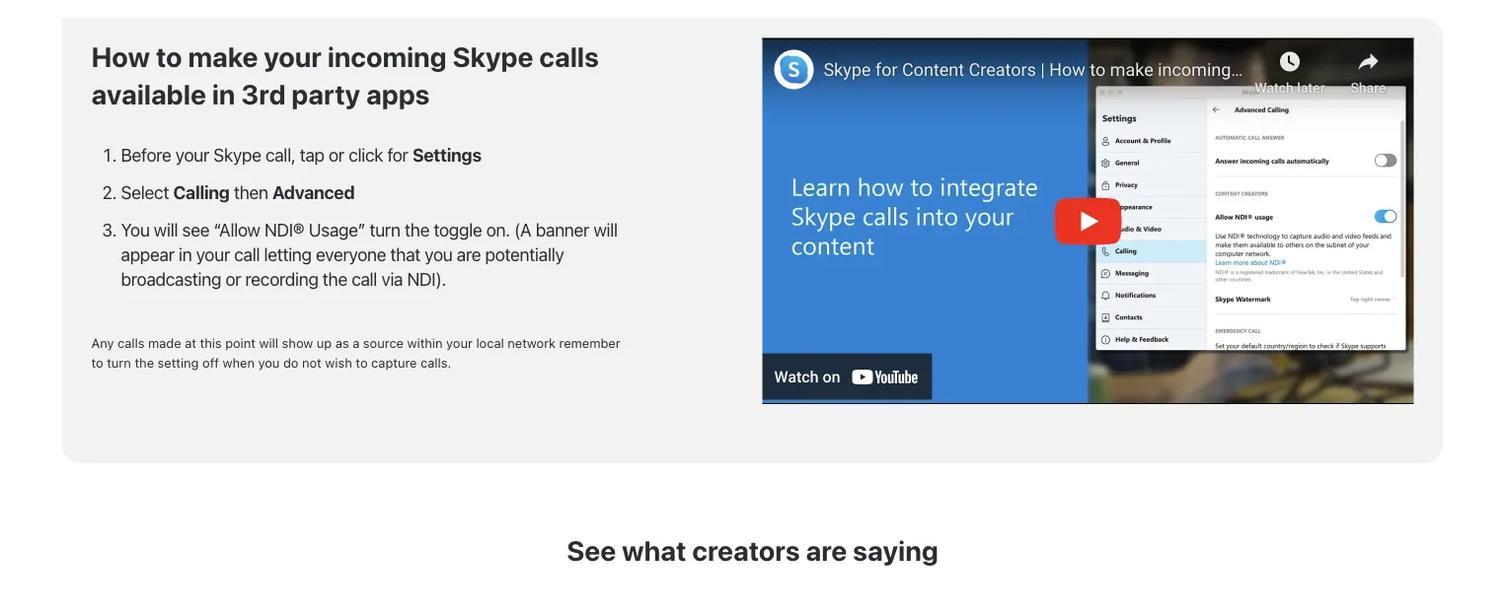 Task type: locate. For each thing, give the bounding box(es) containing it.
ndi®
[[264, 219, 305, 240]]

in inside you will see "allow ndi® usage" turn the toggle on. (a banner will appear in your call letting everyone that you are potentially broadcasting or recording the call via ndi).
[[179, 244, 192, 265]]

0 vertical spatial the
[[405, 219, 430, 240]]

do
[[283, 356, 299, 371]]

calls
[[539, 40, 599, 73], [117, 336, 145, 351]]

1 vertical spatial skype
[[213, 144, 261, 165]]

appear
[[121, 244, 174, 265]]

0 horizontal spatial will
[[154, 219, 178, 240]]

0 horizontal spatial are
[[457, 244, 481, 265]]

or
[[329, 144, 344, 165], [225, 268, 241, 290]]

before
[[121, 144, 171, 165]]

0 horizontal spatial to
[[91, 356, 103, 371]]

call down "allow
[[234, 244, 260, 265]]

tap
[[300, 144, 324, 165]]

at
[[185, 336, 196, 351]]

1 horizontal spatial will
[[259, 336, 278, 351]]

in down make
[[212, 77, 235, 110]]

via
[[381, 268, 403, 290]]

1 horizontal spatial call
[[352, 268, 377, 290]]

1 vertical spatial call
[[352, 268, 377, 290]]

the down everyone
[[323, 268, 347, 290]]

turn inside you will see "allow ndi® usage" turn the toggle on. (a banner will appear in your call letting everyone that you are potentially broadcasting or recording the call via ndi).
[[370, 219, 401, 240]]

skype
[[453, 40, 534, 73], [213, 144, 261, 165]]

will right point at left
[[259, 336, 278, 351]]

setting
[[158, 356, 199, 371]]

0 horizontal spatial calls
[[117, 336, 145, 351]]

to down any at the bottom left of the page
[[91, 356, 103, 371]]

1 horizontal spatial skype
[[453, 40, 534, 73]]

in inside the how to make your incoming skype calls available in 3rd party apps
[[212, 77, 235, 110]]

to down a
[[356, 356, 368, 371]]

capture
[[371, 356, 417, 371]]

party
[[292, 77, 360, 110]]

the
[[405, 219, 430, 240], [323, 268, 347, 290], [135, 356, 154, 371]]

your inside the how to make your incoming skype calls available in 3rd party apps
[[264, 40, 322, 73]]

wish
[[325, 356, 352, 371]]

0 vertical spatial calls
[[539, 40, 599, 73]]

not
[[302, 356, 322, 371]]

1 vertical spatial in
[[179, 244, 192, 265]]

any calls made at this point will show up as a source within your local network remember to turn the setting off when you do not wish to capture calls.
[[91, 336, 621, 371]]

turn up that
[[370, 219, 401, 240]]

saying
[[853, 535, 939, 567]]

0 horizontal spatial turn
[[107, 356, 131, 371]]

click
[[349, 144, 383, 165]]

on.
[[486, 219, 510, 240]]

1 horizontal spatial are
[[806, 535, 847, 567]]

the up that
[[405, 219, 430, 240]]

in down the see
[[179, 244, 192, 265]]

0 horizontal spatial you
[[258, 356, 280, 371]]

incoming
[[327, 40, 447, 73]]

1 horizontal spatial in
[[212, 77, 235, 110]]

how to make your incoming skype calls available in 3rd party apps
[[91, 40, 599, 110]]

will left the see
[[154, 219, 178, 240]]

calls inside the how to make your incoming skype calls available in 3rd party apps
[[539, 40, 599, 73]]

1 vertical spatial or
[[225, 268, 241, 290]]

0 horizontal spatial in
[[179, 244, 192, 265]]

see
[[567, 535, 616, 567]]

you inside you will see "allow ndi® usage" turn the toggle on. (a banner will appear in your call letting everyone that you are potentially broadcasting or recording the call via ndi).
[[425, 244, 453, 265]]

see what creators are saying
[[567, 535, 939, 567]]

to inside the how to make your incoming skype calls available in 3rd party apps
[[156, 40, 182, 73]]

what
[[622, 535, 686, 567]]

2 vertical spatial the
[[135, 356, 154, 371]]

(a
[[514, 219, 532, 240]]

1 vertical spatial turn
[[107, 356, 131, 371]]

your left local
[[446, 336, 473, 351]]

are inside you will see "allow ndi® usage" turn the toggle on. (a banner will appear in your call letting everyone that you are potentially broadcasting or recording the call via ndi).
[[457, 244, 481, 265]]

your
[[264, 40, 322, 73], [175, 144, 209, 165], [196, 244, 230, 265], [446, 336, 473, 351]]

ndi).
[[407, 268, 446, 290]]

or inside you will see "allow ndi® usage" turn the toggle on. (a banner will appear in your call letting everyone that you are potentially broadcasting or recording the call via ndi).
[[225, 268, 241, 290]]

or right "tap"
[[329, 144, 344, 165]]

creators
[[692, 535, 800, 567]]

toggle
[[434, 219, 482, 240]]

call
[[234, 244, 260, 265], [352, 268, 377, 290]]

then
[[234, 182, 268, 203]]

call left via
[[352, 268, 377, 290]]

advanced
[[272, 182, 355, 203]]

0 vertical spatial or
[[329, 144, 344, 165]]

before your skype call, tap or click for settings
[[121, 144, 482, 165]]

you
[[425, 244, 453, 265], [258, 356, 280, 371]]

the down made
[[135, 356, 154, 371]]

0 vertical spatial turn
[[370, 219, 401, 240]]

your up the 3rd
[[264, 40, 322, 73]]

1 horizontal spatial or
[[329, 144, 344, 165]]

are
[[457, 244, 481, 265], [806, 535, 847, 567]]

in
[[212, 77, 235, 110], [179, 244, 192, 265]]

calling
[[173, 182, 230, 203]]

within
[[407, 336, 443, 351]]

will inside any calls made at this point will show up as a source within your local network remember to turn the setting off when you do not wish to capture calls.
[[259, 336, 278, 351]]

1 vertical spatial you
[[258, 356, 280, 371]]

0 horizontal spatial the
[[135, 356, 154, 371]]

to
[[156, 40, 182, 73], [91, 356, 103, 371], [356, 356, 368, 371]]

will right banner
[[594, 219, 618, 240]]

0 vertical spatial call
[[234, 244, 260, 265]]

0 vertical spatial you
[[425, 244, 453, 265]]

turn down any at the bottom left of the page
[[107, 356, 131, 371]]

1 horizontal spatial to
[[156, 40, 182, 73]]

1 vertical spatial calls
[[117, 336, 145, 351]]

you left do
[[258, 356, 280, 371]]

are down toggle
[[457, 244, 481, 265]]

turn
[[370, 219, 401, 240], [107, 356, 131, 371]]

2 horizontal spatial the
[[405, 219, 430, 240]]

0 vertical spatial in
[[212, 77, 235, 110]]

are left the saying
[[806, 535, 847, 567]]

1 horizontal spatial the
[[323, 268, 347, 290]]

0 vertical spatial skype
[[453, 40, 534, 73]]

select
[[121, 182, 169, 203]]

1 horizontal spatial you
[[425, 244, 453, 265]]

will
[[154, 219, 178, 240], [594, 219, 618, 240], [259, 336, 278, 351]]

a
[[353, 336, 360, 351]]

or left the recording
[[225, 268, 241, 290]]

you up ndi).
[[425, 244, 453, 265]]

your down the see
[[196, 244, 230, 265]]

made
[[148, 336, 181, 351]]

0 vertical spatial are
[[457, 244, 481, 265]]

0 horizontal spatial or
[[225, 268, 241, 290]]

1 horizontal spatial turn
[[370, 219, 401, 240]]

usage"
[[309, 219, 365, 240]]

1 horizontal spatial calls
[[539, 40, 599, 73]]

to up available
[[156, 40, 182, 73]]



Task type: describe. For each thing, give the bounding box(es) containing it.
you
[[121, 219, 150, 240]]

for
[[387, 144, 408, 165]]

calls inside any calls made at this point will show up as a source within your local network remember to turn the setting off when you do not wish to capture calls.
[[117, 336, 145, 351]]

the inside any calls made at this point will show up as a source within your local network remember to turn the setting off when you do not wish to capture calls.
[[135, 356, 154, 371]]

how
[[91, 40, 150, 73]]

up
[[317, 336, 332, 351]]

off
[[202, 356, 219, 371]]

skype inside the how to make your incoming skype calls available in 3rd party apps
[[453, 40, 534, 73]]

apps
[[366, 77, 430, 110]]

letting
[[264, 244, 312, 265]]

broadcasting
[[121, 268, 221, 290]]

local
[[476, 336, 504, 351]]

0 horizontal spatial call
[[234, 244, 260, 265]]

settings
[[413, 144, 482, 165]]

calls.
[[421, 356, 451, 371]]

3rd
[[241, 77, 286, 110]]

your inside you will see "allow ndi® usage" turn the toggle on. (a banner will appear in your call letting everyone that you are potentially broadcasting or recording the call via ndi).
[[196, 244, 230, 265]]

0 horizontal spatial skype
[[213, 144, 261, 165]]

point
[[225, 336, 256, 351]]

potentially
[[485, 244, 564, 265]]

make
[[188, 40, 258, 73]]

turn inside any calls made at this point will show up as a source within your local network remember to turn the setting off when you do not wish to capture calls.
[[107, 356, 131, 371]]

you will see "allow ndi® usage" turn the toggle on. (a banner will appear in your call letting everyone that you are potentially broadcasting or recording the call via ndi).
[[121, 219, 618, 290]]

2 horizontal spatial will
[[594, 219, 618, 240]]

1 vertical spatial are
[[806, 535, 847, 567]]

your inside any calls made at this point will show up as a source within your local network remember to turn the setting off when you do not wish to capture calls.
[[446, 336, 473, 351]]

you inside any calls made at this point will show up as a source within your local network remember to turn the setting off when you do not wish to capture calls.
[[258, 356, 280, 371]]

network
[[508, 336, 556, 351]]

this
[[200, 336, 222, 351]]

available
[[91, 77, 206, 110]]

show
[[282, 336, 313, 351]]

call,
[[265, 144, 296, 165]]

everyone
[[316, 244, 386, 265]]

when
[[223, 356, 255, 371]]

your up calling
[[175, 144, 209, 165]]

banner
[[536, 219, 589, 240]]

"allow
[[214, 219, 260, 240]]

any
[[91, 336, 114, 351]]

1 vertical spatial the
[[323, 268, 347, 290]]

that
[[390, 244, 421, 265]]

remember
[[559, 336, 621, 351]]

source
[[363, 336, 404, 351]]

see
[[182, 219, 209, 240]]

as
[[335, 336, 349, 351]]

select calling then advanced
[[121, 182, 355, 203]]

recording
[[245, 268, 318, 290]]

2 horizontal spatial to
[[356, 356, 368, 371]]



Task type: vqa. For each thing, say whether or not it's contained in the screenshot.
 LINK
no



